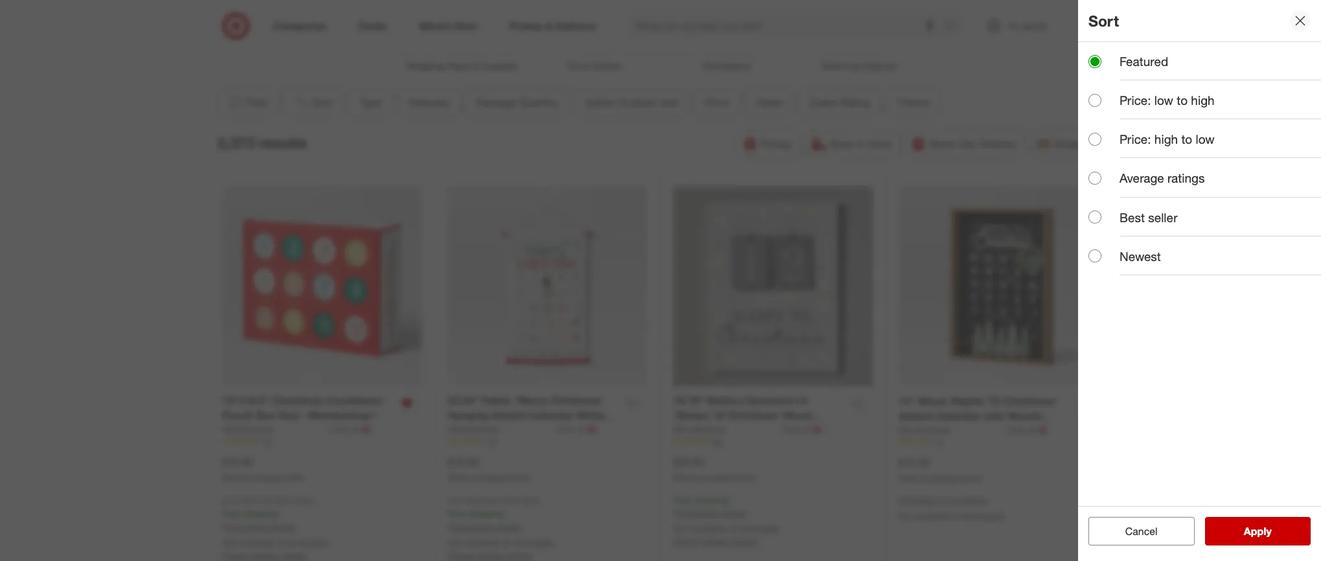 Task type: vqa. For each thing, say whether or not it's contained in the screenshot.
Average ratings
yes



Task type: describe. For each thing, give the bounding box(es) containing it.
supplies
[[483, 60, 518, 71]]

when for 13"x16.5" christmas countdown punch box red - wondershop™
[[222, 473, 243, 483]]

exclusions for 13"x16.5" christmas countdown punch box red - wondershop™
[[226, 522, 269, 533]]

price: low to high
[[1120, 93, 1215, 108]]

white
[[577, 409, 605, 422]]

price: for price: low to high
[[1120, 93, 1152, 108]]

shipping for 13"x16.5" christmas countdown punch box red - wondershop™
[[243, 508, 278, 519]]

wreath
[[1008, 410, 1043, 423]]

apply. inside free shipping * * exclusions apply. not available at northgate check nearby stores
[[723, 508, 747, 519]]

18.78" battery operated lit 'sleeps 'til christmas' wood countdown sign cream - wondershop™ link
[[674, 394, 843, 452]]

13"x16.5" christmas countdown punch box red - wondershop™ link
[[222, 394, 392, 423]]

13"x16.5"
[[222, 394, 269, 407]]

best seller
[[1120, 210, 1178, 225]]

wrapping paper & supplies link
[[396, 0, 528, 73]]

exclusions apply. link for 13"x16.5" christmas countdown punch box red - wondershop™
[[226, 522, 296, 533]]

free for 13"x16.5" christmas countdown punch box red - wondershop™
[[222, 508, 240, 519]]

18 link
[[222, 436, 422, 447]]

hanging
[[448, 409, 489, 422]]

use
[[660, 96, 678, 109]]

only at ¬ for with
[[1008, 424, 1048, 437]]

package quantity
[[476, 96, 558, 109]]

at inside free shipping * * exclusions apply. not available at northgate check nearby stores
[[728, 523, 736, 534]]

&
[[474, 60, 480, 71]]

1 horizontal spatial low
[[1196, 132, 1215, 147]]

with for 23.25" fabric 'merry christmas' hanging advent calendar white - wondershop™
[[487, 496, 501, 505]]

cream
[[758, 424, 791, 437]]

shipping for shipping
[[1055, 137, 1096, 150]]

14" wood 'nights 'til christmas' advent calendar with wreath counter black/white - wondershop™
[[899, 395, 1058, 452]]

average
[[1120, 171, 1165, 186]]

23.25"
[[448, 394, 479, 407]]

same
[[929, 137, 956, 150]]

apply
[[1245, 525, 1272, 538]]

stores inside free shipping * * exclusions apply. not available at northgate check nearby stores
[[733, 536, 758, 547]]

snow globes
[[567, 60, 622, 71]]

99
[[714, 437, 722, 446]]

sort dialog
[[1079, 0, 1322, 561]]

10 link
[[448, 436, 648, 447]]

sort inside button
[[312, 96, 332, 109]]

sort button
[[283, 88, 343, 117]]

best
[[1120, 210, 1145, 225]]

punch
[[222, 409, 254, 422]]

purchased for 23.25" fabric 'merry christmas' hanging advent calendar white - wondershop™
[[470, 473, 507, 483]]

¬ for 14" wood 'nights 'til christmas' advent calendar with wreath counter black/white - wondershop™
[[1040, 424, 1048, 437]]

not inside shipping not available not available at northgate
[[899, 511, 914, 522]]

christmas' inside 23.25" fabric 'merry christmas' hanging advent calendar white - wondershop™
[[550, 394, 603, 407]]

apply button
[[1205, 517, 1311, 546]]

indoor outdoor use button
[[574, 88, 689, 117]]

only for wondershop™
[[331, 424, 350, 435]]

theme button
[[886, 88, 940, 117]]

What can we help you find? suggestions appear below search field
[[628, 12, 948, 40]]

99 link
[[674, 436, 873, 447]]

check inside free shipping * * exclusions apply. not available at northgate check nearby stores
[[674, 536, 700, 547]]

wondershop for 18.78"
[[674, 424, 725, 435]]

rating
[[840, 96, 870, 109]]

'til
[[987, 395, 1002, 408]]

at inside shipping not available not available at northgate
[[954, 511, 962, 522]]

package quantity button
[[465, 88, 569, 117]]

features button
[[398, 88, 460, 117]]

2,373 results
[[217, 133, 307, 151]]

paper
[[448, 60, 472, 71]]

check for 23.25" fabric 'merry christmas' hanging advent calendar white - wondershop™
[[448, 550, 474, 561]]

nearby for 23.25" fabric 'merry christmas' hanging advent calendar white - wondershop™
[[477, 550, 504, 561]]

$10.00 for 13"x16.5" christmas countdown punch box red - wondershop™
[[222, 456, 253, 469]]

matching pajamas link
[[793, 0, 926, 73]]

matching pajamas
[[822, 60, 897, 71]]

average ratings
[[1120, 171, 1205, 186]]

2 horizontal spatial exclusions apply. link
[[677, 508, 747, 519]]

wondershop™ inside 18.78" battery operated lit 'sleeps 'til christmas' wood countdown sign cream - wondershop™
[[674, 439, 741, 452]]

guest
[[809, 96, 837, 109]]

christmas' inside 18.78" battery operated lit 'sleeps 'til christmas' wood countdown sign cream - wondershop™
[[727, 409, 780, 422]]

$10.00 for 23.25" fabric 'merry christmas' hanging advent calendar white - wondershop™
[[448, 456, 479, 469]]

only at ¬ for white
[[557, 423, 596, 436]]

store
[[868, 137, 892, 150]]

'nights
[[949, 395, 984, 408]]

'sleeps
[[674, 409, 710, 422]]

outdoor
[[618, 96, 657, 109]]

nutcrackers
[[703, 60, 752, 71]]

shipping button
[[1031, 130, 1104, 158]]

wondershop for 23.25"
[[448, 424, 500, 435]]

pajamas
[[862, 60, 897, 71]]

8 link
[[899, 437, 1099, 448]]

available inside free shipping * * exclusions apply. not available at northgate check nearby stores
[[691, 523, 726, 534]]

wondershop™ inside 23.25" fabric 'merry christmas' hanging advent calendar white - wondershop™
[[448, 424, 516, 437]]

only at ¬ for wood
[[782, 423, 822, 436]]

seller
[[1149, 210, 1178, 225]]

indoor
[[585, 96, 615, 109]]

same day delivery button
[[905, 130, 1026, 158]]

search
[[939, 20, 971, 33]]

shop in store button
[[806, 130, 900, 158]]

0 vertical spatial low
[[1155, 93, 1174, 108]]

check for 13"x16.5" christmas countdown punch box red - wondershop™
[[222, 550, 249, 561]]

¬ for 23.25" fabric 'merry christmas' hanging advent calendar white - wondershop™
[[588, 423, 596, 436]]

free inside free shipping * * exclusions apply. not available at northgate check nearby stores
[[674, 494, 692, 505]]

featured
[[1120, 54, 1169, 69]]

apply. for 23.25" fabric 'merry christmas' hanging advent calendar white - wondershop™
[[497, 522, 521, 533]]

newest
[[1120, 249, 1162, 264]]

box
[[256, 409, 275, 422]]

deals button
[[745, 88, 793, 117]]

wood inside 18.78" battery operated lit 'sleeps 'til christmas' wood countdown sign cream - wondershop™
[[783, 409, 811, 422]]

purchased for 18.78" battery operated lit 'sleeps 'til christmas' wood countdown sign cream - wondershop™
[[696, 473, 733, 483]]

price: for price: high to low
[[1120, 132, 1152, 147]]

check nearby stores button for 13"x16.5" christmas countdown punch box red - wondershop™
[[222, 549, 306, 561]]

shop in store
[[830, 137, 892, 150]]

stores for 13"x16.5" christmas countdown punch box red - wondershop™
[[281, 550, 306, 561]]

filter
[[245, 96, 268, 109]]

calendar for 'merry
[[529, 409, 574, 422]]

shipping not available not available at northgate
[[899, 495, 1005, 522]]

indoor outdoor use
[[585, 96, 678, 109]]

exclusions for 23.25" fabric 'merry christmas' hanging advent calendar white - wondershop™
[[451, 522, 495, 533]]

delivery
[[980, 137, 1017, 150]]

only for with
[[1008, 424, 1027, 435]]

nutcrackers link
[[661, 0, 793, 73]]

same day delivery
[[929, 137, 1017, 150]]

ratings
[[1168, 171, 1205, 186]]

red
[[278, 409, 298, 422]]

shipping for shipping not available not available at northgate
[[899, 495, 935, 506]]

deals
[[756, 96, 782, 109]]

matching
[[822, 60, 860, 71]]

2,373
[[217, 133, 255, 151]]

8
[[939, 437, 944, 447]]



Task type: locate. For each thing, give the bounding box(es) containing it.
countdown inside 13"x16.5" christmas countdown punch box red - wondershop™
[[326, 394, 383, 407]]

wondershop up 8
[[899, 424, 951, 435]]

free shipping * * exclusions apply. not available at northgate check nearby stores
[[674, 494, 780, 547]]

13"x16.5" christmas countdown punch box red - wondershop™ image
[[222, 186, 422, 386], [222, 186, 422, 386]]

¬
[[362, 423, 371, 436], [588, 423, 596, 436], [814, 423, 822, 436], [1040, 424, 1048, 437]]

only ships with $35 orders free shipping * * exclusions apply. not available at northgate check nearby stores for red
[[222, 496, 328, 561]]

1 horizontal spatial shipping
[[468, 508, 503, 519]]

only for wood
[[782, 424, 801, 435]]

1 horizontal spatial shipping
[[1055, 137, 1096, 150]]

shipping for 23.25" fabric 'merry christmas' hanging advent calendar white - wondershop™
[[468, 508, 503, 519]]

wondershop™ down hanging
[[448, 424, 516, 437]]

1 vertical spatial price:
[[1120, 132, 1152, 147]]

0 horizontal spatial countdown
[[326, 394, 383, 407]]

nearby inside free shipping * * exclusions apply. not available at northgate check nearby stores
[[702, 536, 730, 547]]

2 horizontal spatial apply.
[[723, 508, 747, 519]]

price: down featured
[[1120, 93, 1152, 108]]

0 horizontal spatial exclusions apply. link
[[226, 522, 296, 533]]

wondershop link up "18"
[[222, 423, 328, 436]]

$10.00 when purchased online down "18"
[[222, 456, 305, 483]]

advent for wood
[[899, 410, 934, 423]]

pickup
[[761, 137, 792, 150]]

low
[[1155, 93, 1174, 108], [1196, 132, 1215, 147]]

when inside $25.00 when purchased online
[[674, 473, 694, 483]]

18.78" battery operated lit 'sleeps 'til christmas' wood countdown sign cream - wondershop™
[[674, 394, 811, 452]]

1 $10.00 when purchased online from the left
[[222, 456, 305, 483]]

2 horizontal spatial free
[[674, 494, 692, 505]]

purchased inside $25.00 when purchased online
[[696, 473, 733, 483]]

to
[[1177, 93, 1188, 108], [1182, 132, 1193, 147]]

online inside $25.00 when purchased online
[[735, 473, 756, 483]]

with down 10
[[487, 496, 501, 505]]

cancel button
[[1089, 517, 1195, 546]]

filter button
[[217, 88, 278, 117]]

1 vertical spatial to
[[1182, 132, 1193, 147]]

to for low
[[1182, 132, 1193, 147]]

0 horizontal spatial calendar
[[529, 409, 574, 422]]

wondershop link for wood
[[899, 424, 1006, 437]]

2 horizontal spatial check nearby stores button
[[674, 536, 758, 549]]

- inside 13"x16.5" christmas countdown punch box red - wondershop™
[[301, 409, 305, 422]]

1 vertical spatial shipping
[[899, 495, 935, 506]]

when inside $15.00 when purchased online
[[899, 474, 919, 483]]

-
[[301, 409, 305, 422], [608, 409, 612, 422], [794, 424, 798, 437], [1004, 424, 1009, 437]]

$15.00
[[899, 456, 930, 469]]

14" wood 'nights 'til christmas' advent calendar with wreath counter black/white - wondershop™ image
[[899, 186, 1099, 387], [899, 186, 1099, 387]]

countdown up 18 'link'
[[326, 394, 383, 407]]

wondershop down punch
[[222, 424, 274, 435]]

purchased for 13"x16.5" christmas countdown punch box red - wondershop™
[[245, 473, 282, 483]]

0 horizontal spatial shipping
[[243, 508, 278, 519]]

when for 18.78" battery operated lit 'sleeps 'til christmas' wood countdown sign cream - wondershop™
[[674, 473, 694, 483]]

2 $10.00 when purchased online from the left
[[448, 456, 530, 483]]

1 horizontal spatial orders
[[518, 496, 540, 505]]

counter
[[899, 424, 939, 437]]

2 $10.00 from the left
[[448, 456, 479, 469]]

1 ships from the left
[[240, 496, 259, 505]]

1 horizontal spatial $35
[[503, 496, 516, 505]]

0 horizontal spatial ships
[[240, 496, 259, 505]]

None radio
[[1089, 55, 1102, 68], [1089, 211, 1102, 224], [1089, 55, 1102, 68], [1089, 211, 1102, 224]]

wondershop link up 99
[[674, 423, 780, 436]]

0 horizontal spatial $10.00 when purchased online
[[222, 456, 305, 483]]

wondershop
[[222, 424, 274, 435], [448, 424, 500, 435], [674, 424, 725, 435], [899, 424, 951, 435]]

purchased down "18"
[[245, 473, 282, 483]]

when down $15.00
[[899, 474, 919, 483]]

*
[[729, 494, 732, 505], [674, 508, 677, 519], [278, 508, 281, 519], [503, 508, 506, 519], [222, 522, 226, 533], [448, 522, 451, 533]]

advent down "fabric"
[[492, 409, 526, 422]]

0 horizontal spatial check
[[222, 550, 249, 561]]

1 only ships with $35 orders free shipping * * exclusions apply. not available at northgate check nearby stores from the left
[[222, 496, 328, 561]]

when down hanging
[[448, 473, 468, 483]]

countdown down 'sleeps
[[674, 424, 730, 437]]

wondershop™ inside 13"x16.5" christmas countdown punch box red - wondershop™
[[308, 409, 376, 422]]

ships for 23.25" fabric 'merry christmas' hanging advent calendar white - wondershop™
[[466, 496, 484, 505]]

0 horizontal spatial $10.00
[[222, 456, 253, 469]]

0 vertical spatial high
[[1192, 93, 1215, 108]]

1 horizontal spatial ships
[[466, 496, 484, 505]]

1 horizontal spatial exclusions apply. link
[[451, 522, 521, 533]]

0 vertical spatial wood
[[918, 395, 946, 408]]

1 vertical spatial sort
[[312, 96, 332, 109]]

orders down 10 link
[[518, 496, 540, 505]]

check
[[674, 536, 700, 547], [222, 550, 249, 561], [448, 550, 474, 561]]

christmas' inside 14" wood 'nights 'til christmas' advent calendar with wreath counter black/white - wondershop™
[[1004, 395, 1058, 408]]

- down wreath
[[1004, 424, 1009, 437]]

1 horizontal spatial only ships with $35 orders free shipping * * exclusions apply. not available at northgate check nearby stores
[[448, 496, 554, 561]]

purchased down $25.00
[[696, 473, 733, 483]]

23.25" fabric 'merry christmas' hanging advent calendar white - wondershop™ link
[[448, 394, 617, 437]]

only at ¬ down 13"x16.5" christmas countdown punch box red - wondershop™ on the left bottom of page
[[331, 423, 371, 436]]

wondershop™ down counter
[[899, 439, 967, 452]]

- right 'red'
[[301, 409, 305, 422]]

0 vertical spatial sort
[[1089, 11, 1120, 30]]

when for 23.25" fabric 'merry christmas' hanging advent calendar white - wondershop™
[[448, 473, 468, 483]]

- inside 14" wood 'nights 'til christmas' advent calendar with wreath counter black/white - wondershop™
[[1004, 424, 1009, 437]]

calendar for 'nights
[[936, 410, 981, 423]]

guest rating
[[809, 96, 870, 109]]

0 vertical spatial countdown
[[326, 394, 383, 407]]

1 vertical spatial low
[[1196, 132, 1215, 147]]

10
[[488, 437, 497, 446]]

2 orders from the left
[[518, 496, 540, 505]]

with inside 14" wood 'nights 'til christmas' advent calendar with wreath counter black/white - wondershop™
[[984, 410, 1005, 423]]

stores for 23.25" fabric 'merry christmas' hanging advent calendar white - wondershop™
[[507, 550, 532, 561]]

1 horizontal spatial calendar
[[936, 410, 981, 423]]

1 horizontal spatial countdown
[[674, 424, 730, 437]]

2 price: from the top
[[1120, 132, 1152, 147]]

1 horizontal spatial advent
[[899, 410, 934, 423]]

wondershop link up 8
[[899, 424, 1006, 437]]

0 horizontal spatial high
[[1155, 132, 1179, 147]]

online down the 99 link
[[735, 473, 756, 483]]

0 horizontal spatial exclusions
[[226, 522, 269, 533]]

apply.
[[723, 508, 747, 519], [271, 522, 296, 533], [497, 522, 521, 533]]

0 horizontal spatial with
[[261, 496, 275, 505]]

with down 'til
[[984, 410, 1005, 423]]

low up price: high to low
[[1155, 93, 1174, 108]]

christmas' up sign
[[727, 409, 780, 422]]

0 horizontal spatial shipping
[[899, 495, 935, 506]]

1 horizontal spatial with
[[487, 496, 501, 505]]

snow globes link
[[528, 0, 661, 73]]

1 vertical spatial countdown
[[674, 424, 730, 437]]

purchased inside $15.00 when purchased online
[[921, 474, 959, 483]]

2 $35 from the left
[[503, 496, 516, 505]]

calendar inside 23.25" fabric 'merry christmas' hanging advent calendar white - wondershop™
[[529, 409, 574, 422]]

$10.00 when purchased online for box
[[222, 456, 305, 483]]

only at ¬ down wreath
[[1008, 424, 1048, 437]]

nearby for 13"x16.5" christmas countdown punch box red - wondershop™
[[251, 550, 279, 561]]

14" wood 'nights 'til christmas' advent calendar with wreath counter black/white - wondershop™ link
[[899, 394, 1069, 452]]

high down price: low to high on the top right of page
[[1155, 132, 1179, 147]]

1 horizontal spatial high
[[1192, 93, 1215, 108]]

snow
[[567, 60, 590, 71]]

when down punch
[[222, 473, 243, 483]]

0 horizontal spatial wood
[[783, 409, 811, 422]]

wondershop link for christmas
[[222, 423, 328, 436]]

0 horizontal spatial check nearby stores button
[[222, 549, 306, 561]]

to up price: high to low
[[1177, 93, 1188, 108]]

23.25" fabric 'merry christmas' hanging advent calendar white - wondershop™
[[448, 394, 612, 437]]

wondershop™ inside 14" wood 'nights 'til christmas' advent calendar with wreath counter black/white - wondershop™
[[899, 439, 967, 452]]

online for wondershop™
[[284, 473, 305, 483]]

shipping inside button
[[1055, 137, 1096, 150]]

$10.00 when purchased online for hanging
[[448, 456, 530, 483]]

$15.00 when purchased online
[[899, 456, 982, 483]]

0 horizontal spatial advent
[[492, 409, 526, 422]]

¬ for 18.78" battery operated lit 'sleeps 'til christmas' wood countdown sign cream - wondershop™
[[814, 423, 822, 436]]

2 horizontal spatial with
[[984, 410, 1005, 423]]

2 ships from the left
[[466, 496, 484, 505]]

18.78"
[[674, 394, 704, 407]]

purchased down 10
[[470, 473, 507, 483]]

globes
[[593, 60, 622, 71]]

wood inside 14" wood 'nights 'til christmas' advent calendar with wreath counter black/white - wondershop™
[[918, 395, 946, 408]]

when down $25.00
[[674, 473, 694, 483]]

sort
[[1089, 11, 1120, 30], [312, 96, 332, 109]]

wondershop link for battery
[[674, 423, 780, 436]]

only for white
[[557, 424, 575, 435]]

0 vertical spatial price:
[[1120, 93, 1152, 108]]

advent inside 14" wood 'nights 'til christmas' advent calendar with wreath counter black/white - wondershop™
[[899, 410, 934, 423]]

advent up counter
[[899, 410, 934, 423]]

available
[[953, 495, 988, 506], [916, 511, 951, 522], [691, 523, 726, 534], [239, 537, 275, 548], [465, 537, 500, 548]]

to up ratings
[[1182, 132, 1193, 147]]

online for wood
[[735, 473, 756, 483]]

- right white at the bottom left of the page
[[608, 409, 612, 422]]

$10.00
[[222, 456, 253, 469], [448, 456, 479, 469]]

purchased up not
[[921, 474, 959, 483]]

wood down lit
[[783, 409, 811, 422]]

christmas' up wreath
[[1004, 395, 1058, 408]]

battery
[[707, 394, 744, 407]]

wondershop for 13"x16.5"
[[222, 424, 274, 435]]

- right cream
[[794, 424, 798, 437]]

price: up average
[[1120, 132, 1152, 147]]

online inside $15.00 when purchased online
[[961, 474, 982, 483]]

not
[[938, 495, 951, 506]]

shipping inside shipping not available not available at northgate
[[899, 495, 935, 506]]

0 horizontal spatial sort
[[312, 96, 332, 109]]

not inside free shipping * * exclusions apply. not available at northgate check nearby stores
[[674, 523, 688, 534]]

type
[[359, 96, 381, 109]]

online for with
[[961, 474, 982, 483]]

free for 23.25" fabric 'merry christmas' hanging advent calendar white - wondershop™
[[448, 508, 466, 519]]

1 $10.00 from the left
[[222, 456, 253, 469]]

type button
[[348, 88, 392, 117]]

price: high to low
[[1120, 132, 1215, 147]]

lit
[[796, 394, 808, 407]]

wondershop™ up 18 'link'
[[308, 409, 376, 422]]

1 horizontal spatial wood
[[918, 395, 946, 408]]

23.25" fabric 'merry christmas' hanging advent calendar white - wondershop™ image
[[448, 186, 648, 386], [448, 186, 648, 386]]

1 vertical spatial high
[[1155, 132, 1179, 147]]

northgate
[[964, 511, 1005, 522], [739, 523, 780, 534], [287, 537, 328, 548], [513, 537, 554, 548]]

christmas' up white at the bottom left of the page
[[550, 394, 603, 407]]

18.78" battery operated lit 'sleeps 'til christmas' wood countdown sign cream - wondershop™ image
[[674, 186, 873, 386], [674, 186, 873, 386]]

wondershop for 14"
[[899, 424, 951, 435]]

low up ratings
[[1196, 132, 1215, 147]]

wood right 14"
[[918, 395, 946, 408]]

with down "18"
[[261, 496, 275, 505]]

northgate inside shipping not available not available at northgate
[[964, 511, 1005, 522]]

sort inside dialog
[[1089, 11, 1120, 30]]

purchased
[[245, 473, 282, 483], [470, 473, 507, 483], [696, 473, 733, 483], [921, 474, 959, 483]]

1 orders from the left
[[292, 496, 315, 505]]

sign
[[733, 424, 755, 437]]

calendar down "'nights"
[[936, 410, 981, 423]]

wondershop down 'sleeps
[[674, 424, 725, 435]]

apply. for 13"x16.5" christmas countdown punch box red - wondershop™
[[271, 522, 296, 533]]

0 horizontal spatial nearby
[[251, 550, 279, 561]]

None radio
[[1089, 94, 1102, 107], [1089, 133, 1102, 146], [1089, 172, 1102, 185], [1089, 250, 1102, 263], [1089, 94, 1102, 107], [1089, 133, 1102, 146], [1089, 172, 1102, 185], [1089, 250, 1102, 263]]

pickup button
[[737, 130, 801, 158]]

check nearby stores button
[[674, 536, 758, 549], [222, 549, 306, 561], [448, 549, 532, 561]]

1 horizontal spatial $10.00 when purchased online
[[448, 456, 530, 483]]

1 horizontal spatial sort
[[1089, 11, 1120, 30]]

only at ¬ down lit
[[782, 423, 822, 436]]

not
[[899, 511, 914, 522], [674, 523, 688, 534], [222, 537, 237, 548], [448, 537, 463, 548]]

0 horizontal spatial $35
[[278, 496, 290, 505]]

orders for calendar
[[518, 496, 540, 505]]

check nearby stores button for 23.25" fabric 'merry christmas' hanging advent calendar white - wondershop™
[[448, 549, 532, 561]]

only at ¬ down white at the bottom left of the page
[[557, 423, 596, 436]]

0 horizontal spatial low
[[1155, 93, 1174, 108]]

price:
[[1120, 93, 1152, 108], [1120, 132, 1152, 147]]

online
[[284, 473, 305, 483], [509, 473, 530, 483], [735, 473, 756, 483], [961, 474, 982, 483]]

0 horizontal spatial stores
[[281, 550, 306, 561]]

0 vertical spatial to
[[1177, 93, 1188, 108]]

online down 10 link
[[509, 473, 530, 483]]

¬ for 13"x16.5" christmas countdown punch box red - wondershop™
[[362, 423, 371, 436]]

orders for -
[[292, 496, 315, 505]]

$35 for red
[[278, 496, 290, 505]]

shipping
[[694, 494, 729, 505], [243, 508, 278, 519], [468, 508, 503, 519]]

13"x16.5" christmas countdown punch box red - wondershop™
[[222, 394, 383, 422]]

wrapping
[[407, 60, 445, 71]]

1 horizontal spatial apply.
[[497, 522, 521, 533]]

1 horizontal spatial $10.00
[[448, 456, 479, 469]]

shop
[[830, 137, 855, 150]]

high
[[1192, 93, 1215, 108], [1155, 132, 1179, 147]]

1 horizontal spatial exclusions
[[451, 522, 495, 533]]

advent
[[492, 409, 526, 422], [899, 410, 934, 423]]

calendar inside 14" wood 'nights 'til christmas' advent calendar with wreath counter black/white - wondershop™
[[936, 410, 981, 423]]

$25.00
[[674, 456, 705, 469]]

'merry
[[515, 394, 547, 407]]

1 price: from the top
[[1120, 93, 1152, 108]]

theme
[[897, 96, 929, 109]]

1 horizontal spatial christmas'
[[727, 409, 780, 422]]

exclusions inside free shipping * * exclusions apply. not available at northgate check nearby stores
[[677, 508, 720, 519]]

at
[[352, 424, 360, 435], [578, 424, 585, 435], [803, 424, 811, 435], [1029, 424, 1037, 435], [954, 511, 962, 522], [728, 523, 736, 534], [277, 537, 285, 548], [503, 537, 510, 548]]

advent inside 23.25" fabric 'merry christmas' hanging advent calendar white - wondershop™
[[492, 409, 526, 422]]

in
[[857, 137, 865, 150]]

- inside 23.25" fabric 'merry christmas' hanging advent calendar white - wondershop™
[[608, 409, 612, 422]]

$35 for advent
[[503, 496, 516, 505]]

operated
[[747, 394, 793, 407]]

wondershop link up 10
[[448, 423, 554, 436]]

1 horizontal spatial stores
[[507, 550, 532, 561]]

wrapping paper & supplies
[[407, 60, 518, 71]]

countdown inside 18.78" battery operated lit 'sleeps 'til christmas' wood countdown sign cream - wondershop™
[[674, 424, 730, 437]]

'til
[[712, 409, 724, 422]]

advent for fabric
[[492, 409, 526, 422]]

0 horizontal spatial orders
[[292, 496, 315, 505]]

day
[[959, 137, 977, 150]]

$10.00 down hanging
[[448, 456, 479, 469]]

high up price: high to low
[[1192, 93, 1215, 108]]

when for 14" wood 'nights 'til christmas' advent calendar with wreath counter black/white - wondershop™
[[899, 474, 919, 483]]

with for 13"x16.5" christmas countdown punch box red - wondershop™
[[261, 496, 275, 505]]

online up shipping not available not available at northgate
[[961, 474, 982, 483]]

black/white
[[942, 424, 1002, 437]]

online for white
[[509, 473, 530, 483]]

orders
[[292, 496, 315, 505], [518, 496, 540, 505]]

features
[[409, 96, 449, 109]]

shipping inside free shipping * * exclusions apply. not available at northgate check nearby stores
[[694, 494, 729, 505]]

wondershop link for fabric
[[448, 423, 554, 436]]

price button
[[694, 88, 740, 117]]

search button
[[939, 12, 971, 43]]

2 horizontal spatial check
[[674, 536, 700, 547]]

wondershop™ up $25.00
[[674, 439, 741, 452]]

exclusions apply. link for 23.25" fabric 'merry christmas' hanging advent calendar white - wondershop™
[[451, 522, 521, 533]]

2 horizontal spatial christmas'
[[1004, 395, 1058, 408]]

only ships with $35 orders free shipping * * exclusions apply. not available at northgate check nearby stores for advent
[[448, 496, 554, 561]]

2 only ships with $35 orders free shipping * * exclusions apply. not available at northgate check nearby stores from the left
[[448, 496, 554, 561]]

wondershop™
[[308, 409, 376, 422], [448, 424, 516, 437], [674, 439, 741, 452], [899, 439, 967, 452]]

1 horizontal spatial check
[[448, 550, 474, 561]]

$10.00 when purchased online down 10
[[448, 456, 530, 483]]

2 horizontal spatial exclusions
[[677, 508, 720, 519]]

0 horizontal spatial free
[[222, 508, 240, 519]]

only at ¬ for wondershop™
[[331, 423, 371, 436]]

online down 18 'link'
[[284, 473, 305, 483]]

ships for 13"x16.5" christmas countdown punch box red - wondershop™
[[240, 496, 259, 505]]

christmas
[[272, 394, 323, 407]]

0 horizontal spatial apply.
[[271, 522, 296, 533]]

to for high
[[1177, 93, 1188, 108]]

0 vertical spatial shipping
[[1055, 137, 1096, 150]]

18
[[263, 437, 271, 446]]

$10.00 down punch
[[222, 456, 253, 469]]

2 horizontal spatial stores
[[733, 536, 758, 547]]

cancel
[[1126, 525, 1158, 538]]

2 horizontal spatial nearby
[[702, 536, 730, 547]]

orders down 18 'link'
[[292, 496, 315, 505]]

0 horizontal spatial christmas'
[[550, 394, 603, 407]]

1 horizontal spatial nearby
[[477, 550, 504, 561]]

1 horizontal spatial check nearby stores button
[[448, 549, 532, 561]]

1 vertical spatial wood
[[783, 409, 811, 422]]

wondershop link
[[222, 423, 328, 436], [448, 423, 554, 436], [674, 423, 780, 436], [899, 424, 1006, 437]]

- inside 18.78" battery operated lit 'sleeps 'til christmas' wood countdown sign cream - wondershop™
[[794, 424, 798, 437]]

1 horizontal spatial free
[[448, 508, 466, 519]]

1 $35 from the left
[[278, 496, 290, 505]]

calendar down 'merry
[[529, 409, 574, 422]]

14"
[[899, 395, 915, 408]]

quantity
[[519, 96, 558, 109]]

2 horizontal spatial shipping
[[694, 494, 729, 505]]

0 horizontal spatial only ships with $35 orders free shipping * * exclusions apply. not available at northgate check nearby stores
[[222, 496, 328, 561]]

wondershop down hanging
[[448, 424, 500, 435]]

purchased for 14" wood 'nights 'til christmas' advent calendar with wreath counter black/white - wondershop™
[[921, 474, 959, 483]]

northgate inside free shipping * * exclusions apply. not available at northgate check nearby stores
[[739, 523, 780, 534]]



